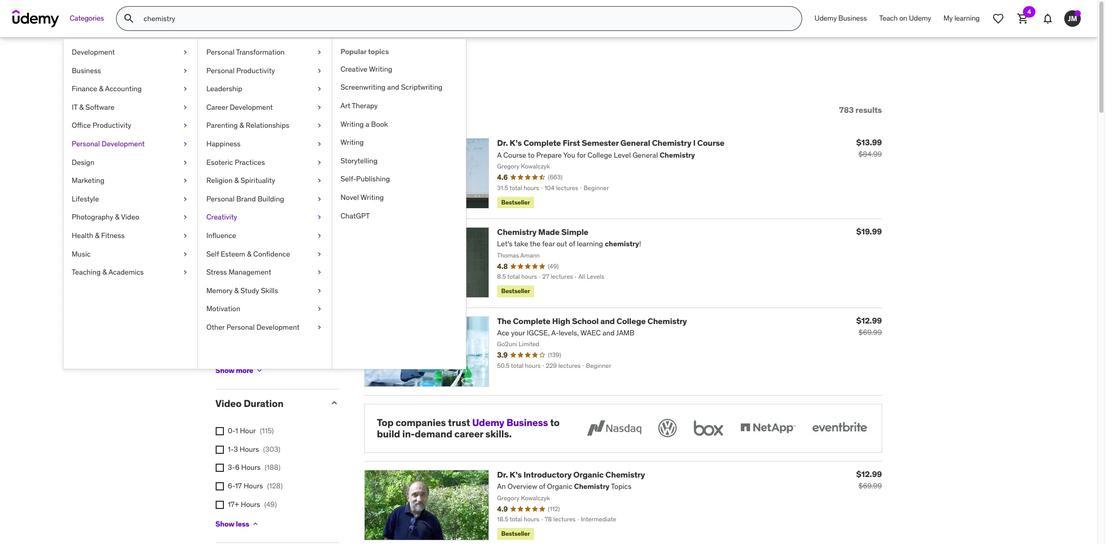 Task type: vqa. For each thing, say whether or not it's contained in the screenshot.
access
no



Task type: describe. For each thing, give the bounding box(es) containing it.
other personal development
[[206, 323, 300, 332]]

novel writing link
[[332, 189, 466, 207]]

it & software link
[[63, 98, 198, 117]]

small image
[[222, 105, 232, 115]]

practices
[[235, 158, 265, 167]]

teach on udemy
[[879, 14, 931, 23]]

self-publishing
[[341, 175, 390, 184]]

to
[[550, 417, 560, 429]]

notifications image
[[1042, 12, 1054, 25]]

show more
[[215, 366, 253, 376]]

hours for 6-17 hours
[[244, 482, 263, 491]]

jm
[[1068, 14, 1077, 23]]

xsmall image for photography & video
[[181, 213, 189, 223]]

xsmall image for design
[[181, 158, 189, 168]]

photography & video link
[[63, 209, 198, 227]]

show less button
[[215, 514, 260, 535]]

results for 783 results for "chemistry"
[[249, 61, 302, 82]]

k's for complete
[[510, 138, 522, 148]]

demand
[[415, 428, 452, 441]]

transformation
[[236, 47, 285, 57]]

xsmall image for creativity
[[315, 213, 324, 223]]

xsmall image for development
[[181, 47, 189, 58]]

learning
[[954, 14, 980, 23]]

academics
[[108, 268, 144, 277]]

it & software
[[72, 103, 115, 112]]

religion & spirituality link
[[198, 172, 332, 190]]

& for it & software
[[79, 103, 84, 112]]

leadership link
[[198, 80, 332, 98]]

teach on udemy link
[[873, 6, 937, 31]]

categories button
[[63, 6, 110, 31]]

hours right 17+ at bottom left
[[241, 500, 260, 510]]

783 for 783 results for "chemistry"
[[215, 61, 245, 82]]

2 horizontal spatial udemy
[[909, 14, 931, 23]]

writing inside creative writing link
[[369, 64, 392, 74]]

personal brand building link
[[198, 190, 332, 209]]

783 results for "chemistry"
[[215, 61, 425, 82]]

xsmall image for personal transformation
[[315, 47, 324, 58]]

$12.99 $69.99 for dr. k's introductory organic chemistry
[[856, 470, 882, 491]]

esoteric
[[206, 158, 233, 167]]

$12.99 $69.99 for the complete high school and college chemistry
[[856, 316, 882, 337]]

chemistry right college at right
[[648, 316, 687, 326]]

4.0 & up
[[266, 194, 293, 203]]

more
[[236, 366, 253, 376]]

6
[[235, 464, 239, 473]]

motivation link
[[198, 300, 332, 319]]

shopping cart with 4 items image
[[1017, 12, 1029, 25]]

creative writing
[[341, 64, 392, 74]]

17+
[[228, 500, 239, 510]]

2 horizontal spatial business
[[838, 14, 867, 23]]

1 horizontal spatial udemy
[[815, 14, 837, 23]]

personal productivity
[[206, 66, 275, 75]]

self-publishing link
[[332, 170, 466, 189]]

0 vertical spatial video
[[121, 213, 139, 222]]

xsmall image for show more
[[255, 367, 264, 375]]

confidence
[[253, 249, 290, 259]]

xsmall image for office productivity
[[181, 121, 189, 131]]

top companies trust udemy business
[[377, 417, 548, 429]]

career
[[206, 103, 228, 112]]

stress management
[[206, 268, 271, 277]]

eventbrite image
[[810, 417, 869, 440]]

(115)
[[260, 427, 274, 436]]

dr. k's introductory organic chemistry
[[497, 470, 645, 480]]

productivity for office productivity
[[93, 121, 131, 130]]

wishlist image
[[992, 12, 1005, 25]]

xsmall image for self esteem & confidence
[[315, 249, 324, 260]]

development down 'office productivity' "link"
[[102, 139, 145, 149]]

on
[[899, 14, 907, 23]]

hours for 3-6 hours
[[241, 464, 261, 473]]

and inside the creativity element
[[387, 83, 399, 92]]

popular topics
[[341, 47, 389, 56]]

personal development link
[[63, 135, 198, 154]]

$84.99
[[859, 150, 882, 159]]

show less
[[215, 520, 249, 529]]

ratings button
[[215, 147, 321, 159]]

esoteric practices
[[206, 158, 265, 167]]

creativity
[[206, 213, 237, 222]]

trust
[[448, 417, 470, 429]]

results for 783 results
[[856, 105, 882, 115]]

self-
[[341, 175, 356, 184]]

teaching
[[72, 268, 101, 277]]

17+ hours (49)
[[228, 500, 277, 510]]

xsmall image for music
[[181, 249, 189, 260]]

3-6 hours (188)
[[228, 464, 280, 473]]

the complete high school and college chemistry link
[[497, 316, 687, 326]]

nasdaq image
[[584, 417, 644, 440]]

jm link
[[1060, 6, 1085, 31]]

management
[[229, 268, 271, 277]]

6-17 hours (128)
[[228, 482, 283, 491]]

$69.99 for dr. k's introductory organic chemistry
[[859, 482, 882, 491]]

the
[[497, 316, 511, 326]]

in-
[[402, 428, 415, 441]]

stress
[[206, 268, 227, 277]]

finance & accounting link
[[63, 80, 198, 98]]

finance & accounting
[[72, 84, 142, 93]]

i
[[693, 138, 696, 148]]

783 results status
[[839, 105, 882, 115]]

udemy image
[[12, 10, 59, 27]]

xsmall image for leadership
[[315, 84, 324, 94]]

creative writing link
[[332, 60, 466, 79]]

personal for personal transformation
[[206, 47, 235, 57]]

self esteem & confidence link
[[198, 245, 332, 264]]

influence link
[[198, 227, 332, 245]]

video duration button
[[215, 398, 321, 410]]

show for language
[[215, 366, 234, 376]]

3
[[234, 445, 238, 454]]

chemistry made simple
[[497, 227, 588, 237]]

small image for language
[[329, 262, 339, 272]]

0-
[[228, 427, 235, 436]]

the complete high school and college chemistry
[[497, 316, 687, 326]]

& for finance & accounting
[[99, 84, 103, 93]]

parenting & relationships
[[206, 121, 289, 130]]

chatgpt
[[341, 211, 370, 221]]

$12.99 for the complete high school and college chemistry
[[856, 316, 882, 326]]

simple
[[561, 227, 588, 237]]

0 horizontal spatial udemy business link
[[472, 417, 548, 429]]

high
[[552, 316, 570, 326]]

first
[[563, 138, 580, 148]]

development up parenting & relationships
[[230, 103, 273, 112]]

design
[[72, 158, 94, 167]]

esoteric practices link
[[198, 154, 332, 172]]

xsmall image for teaching & academics
[[181, 268, 189, 278]]

book
[[371, 119, 388, 129]]

office productivity
[[72, 121, 131, 130]]

chemistry left the "i"
[[652, 138, 691, 148]]

personal for personal brand building
[[206, 194, 235, 204]]

publishing
[[356, 175, 390, 184]]

english
[[228, 290, 252, 299]]

brand
[[236, 194, 256, 204]]

office
[[72, 121, 91, 130]]

हिन्दी
[[228, 327, 241, 336]]

self esteem & confidence
[[206, 249, 290, 259]]

personal for personal development
[[72, 139, 100, 149]]

accounting
[[105, 84, 142, 93]]

dr. for dr. k's introductory organic chemistry
[[497, 470, 508, 480]]

(128)
[[267, 482, 283, 491]]

1-
[[228, 445, 234, 454]]

xsmall image for finance & accounting
[[181, 84, 189, 94]]

teaching & academics
[[72, 268, 144, 277]]

$12.99 for dr. k's introductory organic chemistry
[[856, 470, 882, 480]]

influence
[[206, 231, 236, 240]]



Task type: locate. For each thing, give the bounding box(es) containing it.
xsmall image inside design link
[[181, 158, 189, 168]]

hours for 1-3 hours
[[240, 445, 259, 454]]

& left study
[[234, 286, 239, 296]]

1 horizontal spatial 783
[[839, 105, 854, 115]]

xsmall image for personal productivity
[[315, 66, 324, 76]]

4.0
[[266, 194, 276, 203]]

business up finance
[[72, 66, 101, 75]]

xsmall image for business
[[181, 66, 189, 76]]

xsmall image inside motivation link
[[315, 305, 324, 315]]

submit search image
[[123, 12, 135, 25]]

xsmall image inside self esteem & confidence link
[[315, 249, 324, 260]]

less
[[236, 520, 249, 529]]

& right 4.5
[[278, 176, 282, 185]]

writing link
[[332, 134, 466, 152]]

my learning
[[944, 14, 980, 23]]

xsmall image inside other personal development link
[[315, 323, 324, 333]]

show left more
[[215, 366, 234, 376]]

writing
[[369, 64, 392, 74], [341, 119, 364, 129], [341, 138, 364, 147], [361, 193, 384, 202]]

0 vertical spatial and
[[387, 83, 399, 92]]

0 horizontal spatial 783
[[215, 61, 245, 82]]

complete right the
[[513, 316, 551, 326]]

0 vertical spatial up
[[284, 176, 292, 185]]

personal inside personal productivity link
[[206, 66, 235, 75]]

1 horizontal spatial results
[[856, 105, 882, 115]]

hours right 17 on the bottom
[[244, 482, 263, 491]]

language
[[215, 261, 260, 274]]

school
[[572, 316, 599, 326]]

2 dr. from the top
[[497, 470, 508, 480]]

personal inside other personal development link
[[226, 323, 255, 332]]

xsmall image for it & software
[[181, 103, 189, 113]]

development down motivation link
[[256, 323, 300, 332]]

skills.
[[485, 428, 512, 441]]

xsmall image inside photography & video link
[[181, 213, 189, 223]]

xsmall image inside business link
[[181, 66, 189, 76]]

1 vertical spatial business
[[72, 66, 101, 75]]

udemy business
[[815, 14, 867, 23]]

teaching & academics link
[[63, 264, 198, 282]]

xsmall image for motivation
[[315, 305, 324, 315]]

and right school
[[600, 316, 615, 326]]

xsmall image inside "religion & spirituality" link
[[315, 176, 324, 186]]

video up 0-
[[215, 398, 242, 410]]

organic
[[573, 470, 604, 480]]

xsmall image for religion & spirituality
[[315, 176, 324, 186]]

results inside status
[[856, 105, 882, 115]]

0 vertical spatial business
[[838, 14, 867, 23]]

personal up design
[[72, 139, 100, 149]]

0 horizontal spatial results
[[249, 61, 302, 82]]

1 horizontal spatial video
[[215, 398, 242, 410]]

0 horizontal spatial productivity
[[93, 121, 131, 130]]

xsmall image inside finance & accounting link
[[181, 84, 189, 94]]

personal up personal productivity
[[206, 47, 235, 57]]

my
[[944, 14, 953, 23]]

0 vertical spatial $12.99 $69.99
[[856, 316, 882, 337]]

health & fitness
[[72, 231, 125, 240]]

& up fitness
[[115, 213, 119, 222]]

(49)
[[264, 500, 277, 510]]

complete left first
[[524, 138, 561, 148]]

build
[[377, 428, 400, 441]]

xsmall image for esoteric practices
[[315, 158, 324, 168]]

2 small image from the top
[[329, 262, 339, 272]]

0 vertical spatial $69.99
[[859, 328, 882, 337]]

xsmall image inside personal productivity link
[[315, 66, 324, 76]]

software
[[85, 103, 115, 112]]

2 k's from the top
[[510, 470, 522, 480]]

& down filter
[[240, 121, 244, 130]]

0 vertical spatial small image
[[329, 147, 339, 158]]

study
[[240, 286, 259, 296]]

netapp image
[[738, 417, 797, 440]]

1 vertical spatial and
[[600, 316, 615, 326]]

motivation
[[206, 305, 240, 314]]

& right 4.0
[[278, 194, 283, 203]]

xsmall image for health & fitness
[[181, 231, 189, 241]]

xsmall image for personal brand building
[[315, 194, 324, 204]]

writing inside writing "link"
[[341, 138, 364, 147]]

development down categories dropdown button
[[72, 47, 115, 57]]

parenting
[[206, 121, 238, 130]]

1 dr. from the top
[[497, 138, 508, 148]]

xsmall image inside "esoteric practices" link
[[315, 158, 324, 168]]

fitness
[[101, 231, 125, 240]]

writing left a
[[341, 119, 364, 129]]

& for 4.0 & up
[[278, 194, 283, 203]]

personal inside 'personal brand building' 'link'
[[206, 194, 235, 204]]

0 horizontal spatial udemy
[[472, 417, 504, 429]]

self
[[206, 249, 219, 259]]

writing inside writing a book 'link'
[[341, 119, 364, 129]]

personal productivity link
[[198, 62, 332, 80]]

business left to on the bottom of page
[[506, 417, 548, 429]]

personal
[[206, 47, 235, 57], [206, 66, 235, 75], [72, 139, 100, 149], [206, 194, 235, 204], [226, 323, 255, 332]]

0 vertical spatial show
[[215, 366, 234, 376]]

music
[[72, 249, 91, 259]]

writing down topics
[[369, 64, 392, 74]]

k's for introductory
[[510, 470, 522, 480]]

0 horizontal spatial and
[[387, 83, 399, 92]]

& for memory & study skills
[[234, 286, 239, 296]]

$69.99 for the complete high school and college chemistry
[[859, 328, 882, 337]]

personal transformation link
[[198, 43, 332, 62]]

& right it
[[79, 103, 84, 112]]

0 horizontal spatial business
[[72, 66, 101, 75]]

2 vertical spatial small image
[[329, 399, 339, 409]]

up for 4.5 & up
[[284, 176, 292, 185]]

1 vertical spatial $12.99
[[856, 470, 882, 480]]

xsmall image inside marketing link
[[181, 176, 189, 186]]

results down transformation
[[249, 61, 302, 82]]

dr. k's complete first semester general chemistry i course
[[497, 138, 725, 148]]

volkswagen image
[[656, 417, 679, 440]]

topics
[[368, 47, 389, 56]]

skills
[[261, 286, 278, 296]]

xsmall image for marketing
[[181, 176, 189, 186]]

up right 4.0
[[284, 194, 293, 203]]

it
[[72, 103, 78, 112]]

1 $12.99 $69.99 from the top
[[856, 316, 882, 337]]

4.5
[[266, 176, 276, 185]]

0 vertical spatial dr.
[[497, 138, 508, 148]]

xsmall image inside health & fitness link
[[181, 231, 189, 241]]

dr. k's complete first semester general chemistry i course link
[[497, 138, 725, 148]]

productivity for personal productivity
[[236, 66, 275, 75]]

& for teaching & academics
[[102, 268, 107, 277]]

& for 4.5 & up
[[278, 176, 282, 185]]

personal for personal productivity
[[206, 66, 235, 75]]

1 horizontal spatial business
[[506, 417, 548, 429]]

productivity up personal development at the top left of page
[[93, 121, 131, 130]]

memory
[[206, 286, 233, 296]]

up right 4.5
[[284, 176, 292, 185]]

xsmall image
[[181, 47, 189, 58], [315, 84, 324, 94], [181, 103, 189, 113], [315, 121, 324, 131], [315, 139, 324, 149], [181, 194, 189, 204], [315, 213, 324, 223], [315, 231, 324, 241], [315, 249, 324, 260], [181, 268, 189, 278], [315, 268, 324, 278], [215, 291, 224, 299], [315, 305, 324, 315], [215, 328, 224, 336], [255, 367, 264, 375], [215, 428, 224, 436], [215, 465, 224, 473]]

4
[[1027, 8, 1031, 15]]

xsmall image for career development
[[315, 103, 324, 113]]

xsmall image inside teaching & academics link
[[181, 268, 189, 278]]

marketing link
[[63, 172, 198, 190]]

parenting & relationships link
[[198, 117, 332, 135]]

2 vertical spatial business
[[506, 417, 548, 429]]

العربية
[[228, 309, 243, 318]]

हिन्दी (16)
[[228, 327, 257, 336]]

xsmall image inside music link
[[181, 249, 189, 260]]

show left less
[[215, 520, 234, 529]]

personal up leadership on the top left of page
[[206, 66, 235, 75]]

0 horizontal spatial video
[[121, 213, 139, 222]]

udemy business link left to on the bottom of page
[[472, 417, 548, 429]]

xsmall image for personal development
[[181, 139, 189, 149]]

4.5 & up
[[266, 176, 292, 185]]

& right religion
[[234, 176, 239, 185]]

xsmall image inside career development link
[[315, 103, 324, 113]]

screenwriting and scriptwriting
[[341, 83, 443, 92]]

& right health
[[95, 231, 99, 240]]

productivity inside "link"
[[93, 121, 131, 130]]

& right teaching
[[102, 268, 107, 277]]

small image for video duration
[[329, 399, 339, 409]]

you have alerts image
[[1075, 10, 1081, 17]]

xsmall image for lifestyle
[[181, 194, 189, 204]]

xsmall image inside show less button
[[251, 521, 260, 529]]

1 vertical spatial up
[[284, 194, 293, 203]]

xsmall image inside creativity link
[[315, 213, 324, 223]]

health
[[72, 231, 93, 240]]

box image
[[691, 417, 726, 440]]

0 vertical spatial k's
[[510, 138, 522, 148]]

1 vertical spatial video
[[215, 398, 242, 410]]

development
[[72, 47, 115, 57], [230, 103, 273, 112], [102, 139, 145, 149], [256, 323, 300, 332]]

0 vertical spatial 783
[[215, 61, 245, 82]]

development link
[[63, 43, 198, 62]]

2 $69.99 from the top
[[859, 482, 882, 491]]

xsmall image inside 'office productivity' "link"
[[181, 121, 189, 131]]

productivity
[[236, 66, 275, 75], [93, 121, 131, 130]]

business left teach
[[838, 14, 867, 23]]

results up $13.99
[[856, 105, 882, 115]]

1 horizontal spatial productivity
[[236, 66, 275, 75]]

writing up storytelling
[[341, 138, 364, 147]]

$13.99 $84.99
[[856, 137, 882, 159]]

storytelling
[[341, 156, 378, 166]]

novel
[[341, 193, 359, 202]]

1 vertical spatial dr.
[[497, 470, 508, 480]]

stress management link
[[198, 264, 332, 282]]

chemistry made simple link
[[497, 227, 588, 237]]

general
[[620, 138, 650, 148]]

xsmall image inside influence link
[[315, 231, 324, 241]]

1 vertical spatial productivity
[[93, 121, 131, 130]]

productivity down transformation
[[236, 66, 275, 75]]

$19.99
[[856, 226, 882, 237]]

1 small image from the top
[[329, 147, 339, 158]]

xsmall image inside development link
[[181, 47, 189, 58]]

& for religion & spirituality
[[234, 176, 239, 185]]

writing down publishing
[[361, 193, 384, 202]]

writing inside novel writing link
[[361, 193, 384, 202]]

xsmall image inside leadership link
[[315, 84, 324, 94]]

1 vertical spatial results
[[856, 105, 882, 115]]

xsmall image inside 'personal brand building' 'link'
[[315, 194, 324, 204]]

xsmall image inside personal transformation link
[[315, 47, 324, 58]]

xsmall image inside the show more button
[[255, 367, 264, 375]]

& right finance
[[99, 84, 103, 93]]

xsmall image inside it & software link
[[181, 103, 189, 113]]

chemistry left made
[[497, 227, 537, 237]]

hours right 3
[[240, 445, 259, 454]]

udemy business link left teach
[[808, 6, 873, 31]]

1 k's from the top
[[510, 138, 522, 148]]

for
[[306, 61, 328, 82]]

1 horizontal spatial and
[[600, 316, 615, 326]]

creativity link
[[198, 209, 332, 227]]

2 $12.99 $69.99 from the top
[[856, 470, 882, 491]]

783 inside status
[[839, 105, 854, 115]]

video duration
[[215, 398, 283, 410]]

xsmall image inside parenting & relationships link
[[315, 121, 324, 131]]

personal down religion
[[206, 194, 235, 204]]

udemy business link
[[808, 6, 873, 31], [472, 417, 548, 429]]

show for video duration
[[215, 520, 234, 529]]

small image for ratings
[[329, 147, 339, 158]]

xsmall image inside stress management link
[[315, 268, 324, 278]]

and down creative writing link
[[387, 83, 399, 92]]

xsmall image for memory & study skills
[[315, 286, 324, 296]]

up for 4.0 & up
[[284, 194, 293, 203]]

made
[[538, 227, 560, 237]]

1 vertical spatial $12.99 $69.99
[[856, 470, 882, 491]]

writing a book link
[[332, 115, 466, 134]]

xsmall image for other personal development
[[315, 323, 324, 333]]

complete
[[524, 138, 561, 148], [513, 316, 551, 326]]

1 $69.99 from the top
[[859, 328, 882, 337]]

xsmall image inside personal development link
[[181, 139, 189, 149]]

design link
[[63, 154, 198, 172]]

0 vertical spatial udemy business link
[[808, 6, 873, 31]]

2 $12.99 from the top
[[856, 470, 882, 480]]

creativity element
[[332, 39, 466, 369]]

semester
[[582, 138, 619, 148]]

ratings
[[215, 147, 251, 159]]

relationships
[[246, 121, 289, 130]]

$13.99
[[856, 137, 882, 148]]

1 vertical spatial complete
[[513, 316, 551, 326]]

1 vertical spatial 783
[[839, 105, 854, 115]]

1 vertical spatial udemy business link
[[472, 417, 548, 429]]

show
[[215, 366, 234, 376], [215, 520, 234, 529]]

hours
[[240, 445, 259, 454], [241, 464, 261, 473], [244, 482, 263, 491], [241, 500, 260, 510]]

& for photography & video
[[115, 213, 119, 222]]

& right esteem
[[247, 249, 252, 259]]

dr.
[[497, 138, 508, 148], [497, 470, 508, 480]]

lifestyle
[[72, 194, 99, 204]]

personal inside personal development link
[[72, 139, 100, 149]]

hours right 6
[[241, 464, 261, 473]]

personal inside personal transformation link
[[206, 47, 235, 57]]

xsmall image for show less
[[251, 521, 260, 529]]

1 vertical spatial show
[[215, 520, 234, 529]]

$12.99 $69.99
[[856, 316, 882, 337], [856, 470, 882, 491]]

xsmall image for influence
[[315, 231, 324, 241]]

2 show from the top
[[215, 520, 234, 529]]

xsmall image inside memory & study skills link
[[315, 286, 324, 296]]

small image
[[329, 147, 339, 158], [329, 262, 339, 272], [329, 399, 339, 409]]

dr. for dr. k's complete first semester general chemistry i course
[[497, 138, 508, 148]]

personal transformation
[[206, 47, 285, 57]]

video down lifestyle link
[[121, 213, 139, 222]]

(303)
[[263, 445, 280, 454]]

xsmall image
[[315, 47, 324, 58], [181, 66, 189, 76], [315, 66, 324, 76], [181, 84, 189, 94], [315, 103, 324, 113], [181, 121, 189, 131], [181, 139, 189, 149], [181, 158, 189, 168], [315, 158, 324, 168], [181, 176, 189, 186], [315, 176, 324, 186], [315, 194, 324, 204], [181, 213, 189, 223], [181, 231, 189, 241], [181, 249, 189, 260], [315, 286, 324, 296], [215, 310, 224, 318], [315, 323, 324, 333], [215, 346, 224, 355], [215, 446, 224, 454], [215, 483, 224, 491], [215, 501, 224, 510], [251, 521, 260, 529]]

1 $12.99 from the top
[[856, 316, 882, 326]]

0 vertical spatial complete
[[524, 138, 561, 148]]

1 show from the top
[[215, 366, 234, 376]]

video
[[121, 213, 139, 222], [215, 398, 242, 410]]

popular
[[341, 47, 366, 56]]

0 vertical spatial $12.99
[[856, 316, 882, 326]]

xsmall image for stress management
[[315, 268, 324, 278]]

3 small image from the top
[[329, 399, 339, 409]]

english (684)
[[228, 290, 273, 299]]

1 vertical spatial $69.99
[[859, 482, 882, 491]]

& for health & fitness
[[95, 231, 99, 240]]

filter
[[235, 105, 255, 115]]

personal down "العربية"
[[226, 323, 255, 332]]

chemistry right organic
[[606, 470, 645, 480]]

Search for anything text field
[[142, 10, 789, 27]]

xsmall image inside lifestyle link
[[181, 194, 189, 204]]

xsmall image for parenting & relationships
[[315, 121, 324, 131]]

xsmall image inside the happiness link
[[315, 139, 324, 149]]

course
[[697, 138, 725, 148]]

& for parenting & relationships
[[240, 121, 244, 130]]

1 horizontal spatial udemy business link
[[808, 6, 873, 31]]

0 vertical spatial productivity
[[236, 66, 275, 75]]

783 for 783 results
[[839, 105, 854, 115]]

0 vertical spatial results
[[249, 61, 302, 82]]

1 vertical spatial k's
[[510, 470, 522, 480]]

xsmall image for happiness
[[315, 139, 324, 149]]

1 vertical spatial small image
[[329, 262, 339, 272]]



